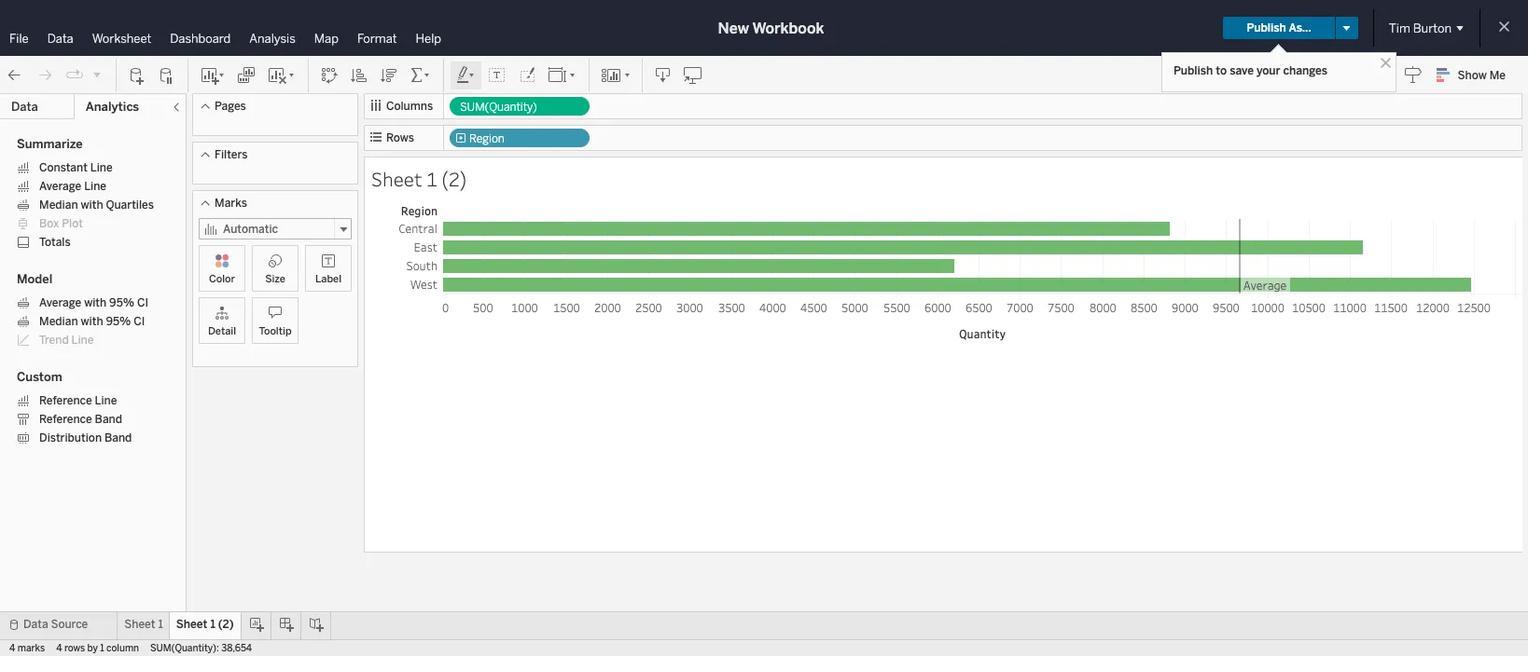 Task type: vqa. For each thing, say whether or not it's contained in the screenshot.
topmost THE (2)
yes



Task type: locate. For each thing, give the bounding box(es) containing it.
tim
[[1389, 21, 1410, 35]]

1 median from the top
[[39, 199, 78, 212]]

line up reference band
[[95, 395, 117, 408]]

median with 95% ci
[[39, 315, 145, 328]]

4 left marks
[[9, 644, 15, 655]]

clear sheet image
[[267, 66, 297, 84]]

data up replay animation image
[[47, 32, 73, 46]]

95% for average with 95% ci
[[109, 297, 134, 310]]

1 vertical spatial band
[[104, 432, 132, 445]]

1 vertical spatial median
[[39, 315, 78, 328]]

0 horizontal spatial (2)
[[218, 619, 234, 632]]

line down median with 95% ci
[[71, 334, 94, 347]]

ci
[[137, 297, 148, 310], [134, 315, 145, 328]]

median up trend
[[39, 315, 78, 328]]

average for average line
[[39, 180, 81, 193]]

0 vertical spatial median
[[39, 199, 78, 212]]

data guide image
[[1404, 65, 1422, 84]]

sheet 1 (2) up sum(quantity): 38,654
[[176, 619, 234, 632]]

data
[[47, 32, 73, 46], [11, 100, 38, 114], [23, 619, 48, 632]]

sheet 1 (2) down rows
[[371, 166, 467, 192]]

sorted ascending by sum of quantity within region image
[[350, 66, 368, 84]]

1 4 from the left
[[9, 644, 15, 655]]

1 horizontal spatial sheet 1 (2)
[[371, 166, 467, 192]]

1 up central, region. press space to toggle selection. press escape to go back to the left margin. use arrow keys to navigate headers text field
[[426, 166, 437, 192]]

0 vertical spatial with
[[81, 199, 103, 212]]

ci for median with 95% ci
[[134, 315, 145, 328]]

4 rows by 1 column
[[56, 644, 139, 655]]

sum(quantity): 38,654
[[150, 644, 252, 655]]

publish
[[1247, 21, 1286, 35], [1174, 64, 1213, 77]]

swap rows and columns image
[[320, 66, 339, 84]]

filters
[[215, 148, 248, 161]]

publish inside button
[[1247, 21, 1286, 35]]

format
[[357, 32, 397, 46]]

2 reference from the top
[[39, 413, 92, 426]]

1 vertical spatial with
[[84, 297, 107, 310]]

column
[[106, 644, 139, 655]]

undo image
[[6, 66, 24, 84]]

median
[[39, 199, 78, 212], [39, 315, 78, 328]]

0 vertical spatial ci
[[137, 297, 148, 310]]

0 vertical spatial publish
[[1247, 21, 1286, 35]]

4
[[9, 644, 15, 655], [56, 644, 62, 655]]

average down "constant"
[[39, 180, 81, 193]]

sheet down rows
[[371, 166, 422, 192]]

median for median with quartiles
[[39, 199, 78, 212]]

average for average with 95% ci
[[39, 297, 81, 310]]

reference
[[39, 395, 92, 408], [39, 413, 92, 426]]

dashboard
[[170, 32, 231, 46]]

ci up median with 95% ci
[[137, 297, 148, 310]]

reference band
[[39, 413, 122, 426]]

0 horizontal spatial publish
[[1174, 64, 1213, 77]]

line up median with quartiles
[[84, 180, 106, 193]]

model
[[17, 272, 52, 286]]

sheet
[[371, 166, 422, 192], [124, 619, 155, 632], [176, 619, 207, 632]]

map
[[314, 32, 339, 46]]

tooltip
[[259, 326, 292, 338]]

line for trend line
[[71, 334, 94, 347]]

new
[[718, 19, 749, 37]]

collapse image
[[171, 102, 182, 113]]

rows
[[64, 644, 85, 655]]

1 average from the top
[[39, 180, 81, 193]]

as...
[[1289, 21, 1311, 35]]

0 vertical spatial reference
[[39, 395, 92, 408]]

(2) up central, region. press space to toggle selection. press escape to go back to the left margin. use arrow keys to navigate headers text field
[[441, 166, 467, 192]]

distribution band
[[39, 432, 132, 445]]

0 horizontal spatial sheet 1 (2)
[[176, 619, 234, 632]]

sheet 1 (2)
[[371, 166, 467, 192], [176, 619, 234, 632]]

save
[[1230, 64, 1254, 77]]

West, Region. Press Space to toggle selection. Press Escape to go back to the left margin. Use arrow keys to navigate headers text field
[[368, 275, 442, 294]]

1
[[426, 166, 437, 192], [158, 619, 163, 632], [210, 619, 215, 632], [100, 644, 104, 655]]

band up distribution band
[[95, 413, 122, 426]]

analysis
[[249, 32, 295, 46]]

line for average line
[[84, 180, 106, 193]]

0 vertical spatial 95%
[[109, 297, 134, 310]]

workbook
[[752, 19, 824, 37]]

1 reference from the top
[[39, 395, 92, 408]]

1 up sum(quantity): 38,654
[[210, 619, 215, 632]]

1 horizontal spatial publish
[[1247, 21, 1286, 35]]

ci down average with 95% ci
[[134, 315, 145, 328]]

with up median with 95% ci
[[84, 297, 107, 310]]

1 vertical spatial sheet 1 (2)
[[176, 619, 234, 632]]

size
[[265, 273, 285, 285]]

plot
[[62, 217, 83, 230]]

totals image
[[410, 66, 432, 84]]

4 left the rows
[[56, 644, 62, 655]]

reference up distribution
[[39, 413, 92, 426]]

1 vertical spatial average
[[39, 297, 81, 310]]

1 vertical spatial (2)
[[218, 619, 234, 632]]

median for median with 95% ci
[[39, 315, 78, 328]]

0 vertical spatial data
[[47, 32, 73, 46]]

publish as...
[[1247, 21, 1311, 35]]

reference up reference band
[[39, 395, 92, 408]]

(2)
[[441, 166, 467, 192], [218, 619, 234, 632]]

average with 95% ci
[[39, 297, 148, 310]]

1 vertical spatial ci
[[134, 315, 145, 328]]

average
[[39, 180, 81, 193], [39, 297, 81, 310]]

1 vertical spatial 95%
[[106, 315, 131, 328]]

0 horizontal spatial sheet
[[124, 619, 155, 632]]

publish left as... on the right of the page
[[1247, 21, 1286, 35]]

(2) up 38,654
[[218, 619, 234, 632]]

reference for reference band
[[39, 413, 92, 426]]

data up marks
[[23, 619, 48, 632]]

download image
[[654, 66, 673, 84]]

2 vertical spatial with
[[81, 315, 103, 328]]

changes
[[1283, 64, 1328, 77]]

95% down average with 95% ci
[[106, 315, 131, 328]]

publish left the to
[[1174, 64, 1213, 77]]

sheet up sum(quantity):
[[176, 619, 207, 632]]

line
[[90, 161, 113, 174], [84, 180, 106, 193], [71, 334, 94, 347], [95, 395, 117, 408]]

with
[[81, 199, 103, 212], [84, 297, 107, 310], [81, 315, 103, 328]]

East, Region. Press Space to toggle selection. Press Escape to go back to the left margin. Use arrow keys to navigate headers text field
[[368, 238, 442, 257]]

1 vertical spatial publish
[[1174, 64, 1213, 77]]

0 vertical spatial band
[[95, 413, 122, 426]]

reference for reference line
[[39, 395, 92, 408]]

show
[[1458, 69, 1487, 82]]

data down the undo icon
[[11, 100, 38, 114]]

reference line
[[39, 395, 117, 408]]

sum(quantity)
[[460, 101, 537, 114]]

close image
[[1377, 54, 1395, 72]]

band for reference band
[[95, 413, 122, 426]]

line up average line
[[90, 161, 113, 174]]

95% up median with 95% ci
[[109, 297, 134, 310]]

with down average with 95% ci
[[81, 315, 103, 328]]

0 vertical spatial average
[[39, 180, 81, 193]]

quartiles
[[106, 199, 154, 212]]

2 average from the top
[[39, 297, 81, 310]]

line for reference line
[[95, 395, 117, 408]]

1 horizontal spatial 4
[[56, 644, 62, 655]]

publish for publish as...
[[1247, 21, 1286, 35]]

2 median from the top
[[39, 315, 78, 328]]

band for distribution band
[[104, 432, 132, 445]]

with down average line
[[81, 199, 103, 212]]

sheet up column
[[124, 619, 155, 632]]

show mark labels image
[[488, 66, 507, 84]]

band down reference band
[[104, 432, 132, 445]]

median with quartiles
[[39, 199, 154, 212]]

pages
[[215, 100, 246, 113]]

0 horizontal spatial 4
[[9, 644, 15, 655]]

median up box plot
[[39, 199, 78, 212]]

2 4 from the left
[[56, 644, 62, 655]]

band
[[95, 413, 122, 426], [104, 432, 132, 445]]

replay animation image
[[91, 69, 103, 80]]

average down model at the top of page
[[39, 297, 81, 310]]

95%
[[109, 297, 134, 310], [106, 315, 131, 328]]

4 for 4 marks
[[9, 644, 15, 655]]

trend
[[39, 334, 69, 347]]

data source
[[23, 619, 88, 632]]

1 vertical spatial reference
[[39, 413, 92, 426]]

color
[[209, 273, 235, 285]]

columns
[[386, 100, 433, 113]]

0 vertical spatial (2)
[[441, 166, 467, 192]]



Task type: describe. For each thing, give the bounding box(es) containing it.
constant line
[[39, 161, 113, 174]]

to
[[1216, 64, 1227, 77]]

detail
[[208, 326, 236, 338]]

constant
[[39, 161, 88, 174]]

file
[[9, 32, 29, 46]]

1 vertical spatial data
[[11, 100, 38, 114]]

1 horizontal spatial sheet
[[176, 619, 207, 632]]

box
[[39, 217, 59, 230]]

show me button
[[1428, 61, 1522, 90]]

South, Region. Press Space to toggle selection. Press Escape to go back to the left margin. Use arrow keys to navigate headers text field
[[368, 257, 442, 275]]

me
[[1490, 69, 1506, 82]]

sheet 1
[[124, 619, 163, 632]]

ci for average with 95% ci
[[137, 297, 148, 310]]

highlight image
[[455, 66, 477, 84]]

with for average with 95% ci
[[84, 297, 107, 310]]

tim burton
[[1389, 21, 1452, 35]]

new data source image
[[128, 66, 146, 84]]

rows
[[386, 132, 414, 145]]

new worksheet image
[[200, 66, 226, 84]]

worksheet
[[92, 32, 151, 46]]

pause auto updates image
[[158, 66, 176, 84]]

with for median with quartiles
[[81, 199, 103, 212]]

1 horizontal spatial (2)
[[441, 166, 467, 192]]

marks. press enter to open the view data window.. use arrow keys to navigate data visualization elements. image
[[442, 219, 1522, 295]]

distribution
[[39, 432, 102, 445]]

Central, Region. Press Space to toggle selection. Press Escape to go back to the left margin. Use arrow keys to navigate headers text field
[[368, 219, 442, 238]]

sum(quantity):
[[150, 644, 219, 655]]

marks
[[17, 644, 45, 655]]

38,654
[[221, 644, 252, 655]]

publish as... button
[[1223, 17, 1335, 39]]

trend line
[[39, 334, 94, 347]]

0 vertical spatial sheet 1 (2)
[[371, 166, 467, 192]]

label
[[315, 273, 342, 285]]

1 up sum(quantity):
[[158, 619, 163, 632]]

line for constant line
[[90, 161, 113, 174]]

region
[[469, 132, 505, 146]]

marks
[[215, 197, 247, 210]]

burton
[[1413, 21, 1452, 35]]

source
[[51, 619, 88, 632]]

new workbook
[[718, 19, 824, 37]]

2 vertical spatial data
[[23, 619, 48, 632]]

1 right 'by' at bottom
[[100, 644, 104, 655]]

custom
[[17, 370, 62, 384]]

your
[[1257, 64, 1280, 77]]

publish your workbook to edit in tableau desktop image
[[684, 66, 702, 84]]

show me
[[1458, 69, 1506, 82]]

duplicate image
[[237, 66, 256, 84]]

replay animation image
[[65, 66, 84, 84]]

95% for median with 95% ci
[[106, 315, 131, 328]]

4 for 4 rows by 1 column
[[56, 644, 62, 655]]

publish for publish to save your changes
[[1174, 64, 1213, 77]]

show/hide cards image
[[601, 66, 631, 84]]

totals
[[39, 236, 71, 249]]

box plot
[[39, 217, 83, 230]]

sorted descending by sum of quantity within region image
[[380, 66, 398, 84]]

with for median with 95% ci
[[81, 315, 103, 328]]

2 horizontal spatial sheet
[[371, 166, 422, 192]]

help
[[416, 32, 441, 46]]

redo image
[[35, 66, 54, 84]]

4 marks
[[9, 644, 45, 655]]

by
[[87, 644, 98, 655]]

average line
[[39, 180, 106, 193]]

publish to save your changes
[[1174, 64, 1328, 77]]

analytics
[[86, 100, 139, 114]]

fit image
[[548, 66, 577, 84]]

format workbook image
[[518, 66, 536, 84]]

summarize
[[17, 137, 83, 151]]



